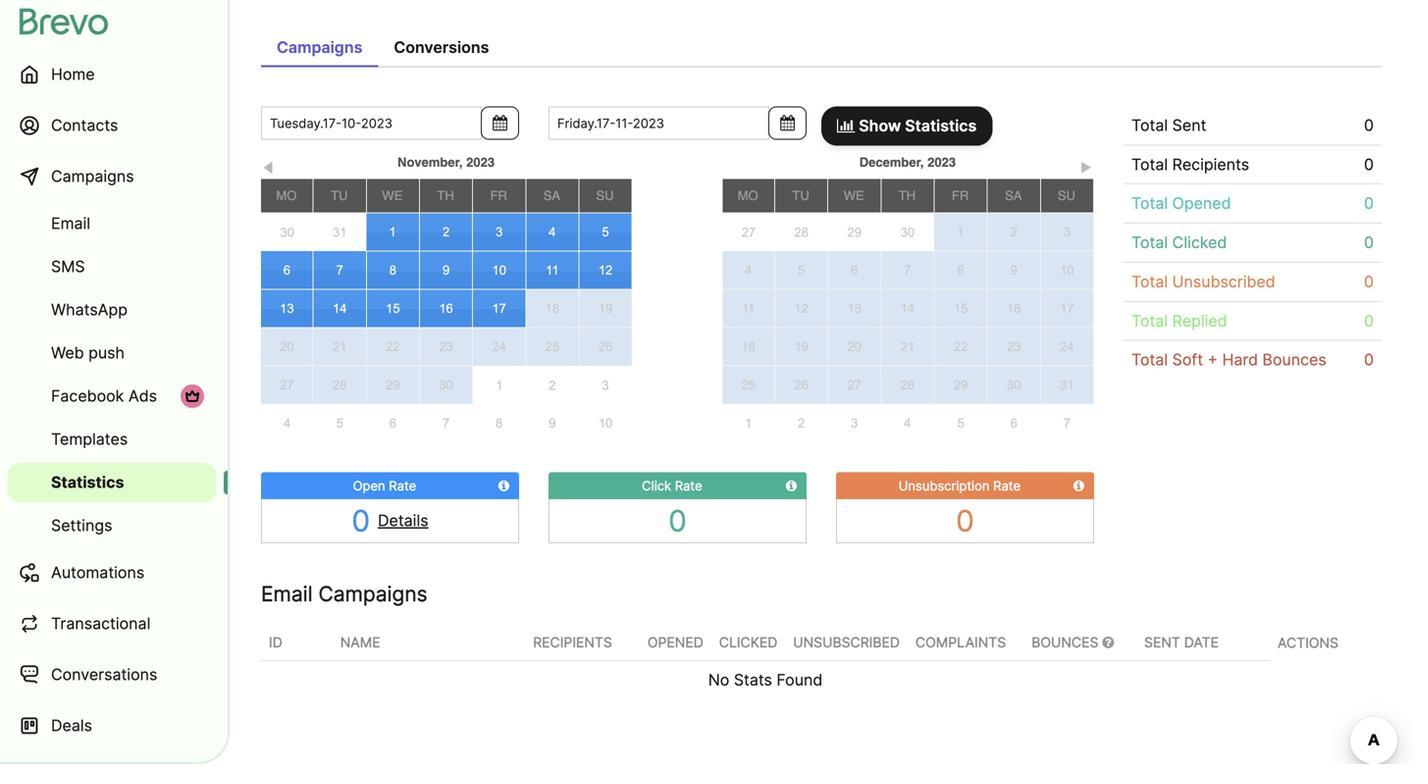 Task type: describe. For each thing, give the bounding box(es) containing it.
november, 2023 link
[[313, 151, 579, 174]]

1 horizontal spatial 19 link
[[776, 328, 828, 366]]

th for 30
[[899, 188, 916, 203]]

0 horizontal spatial 8 link
[[367, 252, 419, 289]]

19 for the top '19' link
[[599, 301, 613, 316]]

facebook
[[51, 387, 124, 406]]

click rate
[[642, 479, 703, 494]]

0 vertical spatial 31
[[333, 225, 347, 240]]

email campaigns
[[261, 582, 428, 607]]

total clicked
[[1132, 233, 1227, 252]]

25 for the bottommost 25 link
[[742, 378, 756, 393]]

whatsapp link
[[8, 291, 216, 330]]

rate for unsubscription rate
[[994, 479, 1021, 494]]

0 horizontal spatial 12
[[599, 263, 613, 278]]

+
[[1208, 351, 1218, 370]]

th for 2
[[437, 188, 454, 203]]

november, 2023
[[398, 155, 495, 170]]

2 13 link from the left
[[829, 290, 881, 327]]

2 17 link from the left
[[1041, 290, 1094, 327]]

1 24 link from the left
[[473, 328, 525, 366]]

13 for 1st 13 link from right
[[848, 301, 862, 316]]

2 21 from the left
[[901, 340, 915, 354]]

11 for top 11 link
[[546, 263, 559, 278]]

27 link for 28 link to the left
[[261, 367, 313, 404]]

1 vertical spatial campaigns
[[51, 167, 134, 186]]

hard
[[1223, 351, 1259, 370]]

deals link
[[8, 703, 216, 750]]

0 horizontal spatial bounces
[[1032, 635, 1103, 652]]

2 23 link from the left
[[988, 328, 1040, 366]]

1 horizontal spatial 18
[[742, 340, 756, 354]]

conversations
[[51, 666, 157, 685]]

deals
[[51, 717, 92, 736]]

1 horizontal spatial 31
[[1060, 378, 1075, 393]]

1 vertical spatial 12
[[794, 301, 809, 316]]

su for 3
[[1058, 188, 1076, 203]]

soft
[[1173, 351, 1204, 370]]

transactional
[[51, 615, 151, 634]]

2 24 from the left
[[1060, 340, 1075, 354]]

total soft + hard bounces
[[1132, 351, 1327, 370]]

0 vertical spatial bounces
[[1263, 351, 1327, 370]]

statistics link
[[8, 463, 216, 503]]

25 for the topmost 25 link
[[545, 340, 560, 354]]

1 vertical spatial clicked
[[719, 635, 778, 652]]

1 horizontal spatial 26 link
[[776, 367, 828, 404]]

1 vertical spatial 31 link
[[1041, 367, 1094, 404]]

statistics inside button
[[905, 116, 977, 135]]

0 horizontal spatial 18 link
[[526, 290, 579, 327]]

29 for 28 link to the left
[[386, 378, 400, 393]]

0 vertical spatial 25 link
[[526, 328, 579, 366]]

0 horizontal spatial 28 link
[[314, 367, 366, 404]]

0 vertical spatial 12 link
[[580, 252, 632, 289]]

1 horizontal spatial 12 link
[[776, 290, 828, 327]]

0 for total recipients
[[1364, 155, 1374, 174]]

bar chart image
[[837, 118, 855, 134]]

calendar image
[[781, 115, 795, 131]]

fr for december, 2023
[[952, 188, 969, 203]]

0 horizontal spatial recipients
[[533, 635, 612, 652]]

settings link
[[8, 507, 216, 546]]

info circle image for open rate
[[499, 480, 509, 493]]

15 for 1st 15 link from left
[[386, 301, 400, 316]]

0 vertical spatial 19 link
[[580, 290, 632, 327]]

16 for 2nd 16 link from the left
[[1007, 301, 1021, 316]]

push
[[88, 344, 125, 363]]

name
[[340, 635, 380, 652]]

left___rvooi image
[[185, 389, 200, 404]]

0 horizontal spatial unsubscribed
[[793, 635, 900, 652]]

0 horizontal spatial 26
[[599, 340, 613, 354]]

show statistics button
[[822, 107, 993, 146]]

9 link for the middle 10 link 8 link
[[526, 405, 579, 442]]

0 for total sent
[[1364, 116, 1374, 135]]

templates
[[51, 430, 128, 449]]

1 15 link from the left
[[367, 290, 419, 327]]

total for total opened
[[1132, 194, 1168, 213]]

20 for first 20 link from right
[[848, 340, 862, 354]]

0 vertical spatial campaigns
[[277, 38, 363, 57]]

1 horizontal spatial unsubscribed
[[1173, 272, 1276, 291]]

automations link
[[8, 550, 216, 597]]

0 horizontal spatial 9
[[443, 263, 450, 278]]

1 14 from the left
[[333, 301, 347, 316]]

conversions
[[394, 38, 489, 57]]

complaints
[[916, 635, 1006, 652]]

sms link
[[8, 247, 216, 287]]

december, 2023 ▶
[[860, 155, 1092, 176]]

conversations link
[[8, 652, 216, 699]]

0 horizontal spatial 18
[[545, 301, 560, 316]]

total replied
[[1132, 311, 1228, 331]]

contacts
[[51, 116, 118, 135]]

2 22 link from the left
[[935, 328, 987, 366]]

1 horizontal spatial 10 link
[[579, 405, 632, 442]]

▶ link
[[1079, 157, 1094, 176]]

rate for open rate
[[389, 479, 416, 494]]

sent date
[[1145, 635, 1219, 652]]

1 horizontal spatial 18 link
[[723, 328, 775, 366]]

2 horizontal spatial 27 link
[[829, 367, 881, 404]]

11 for bottommost 11 link
[[742, 301, 755, 316]]

0 horizontal spatial 26 link
[[580, 328, 632, 366]]

8 for the middle 10 link 8 link
[[496, 416, 503, 431]]

◀
[[262, 161, 275, 176]]

facebook ads
[[51, 387, 157, 406]]

1 16 link from the left
[[420, 290, 472, 327]]

15 for second 15 link from left
[[954, 301, 968, 316]]

mo for 30
[[276, 188, 297, 203]]

total unsubscribed
[[1132, 272, 1276, 291]]

sms
[[51, 257, 85, 276]]

0 horizontal spatial statistics
[[51, 473, 124, 492]]

december, 2023 link
[[775, 151, 1041, 174]]

show
[[859, 116, 901, 135]]

facebook ads link
[[8, 377, 216, 416]]

1 vertical spatial 25 link
[[723, 367, 775, 404]]

2 horizontal spatial 28 link
[[882, 367, 934, 404]]

0 vertical spatial clicked
[[1173, 233, 1227, 252]]

found
[[777, 671, 823, 690]]

19 for rightmost '19' link
[[794, 340, 809, 354]]

1 vertical spatial 26
[[794, 378, 809, 393]]

2 horizontal spatial 29
[[954, 378, 968, 393]]

open
[[353, 479, 385, 494]]

stats
[[734, 671, 772, 690]]

email link
[[8, 204, 216, 243]]

sa for 4
[[544, 188, 561, 203]]

actions
[[1278, 635, 1339, 652]]

2 horizontal spatial 10 link
[[1041, 252, 1094, 289]]

conversions link
[[378, 28, 505, 67]]

total recipients
[[1132, 155, 1250, 174]]

total for total clicked
[[1132, 233, 1168, 252]]

transactional link
[[8, 601, 216, 648]]

december,
[[860, 155, 924, 170]]

10 for the middle 10 link
[[599, 416, 613, 431]]

2 14 link from the left
[[882, 290, 934, 327]]

web push
[[51, 344, 125, 363]]

2 14 from the left
[[901, 301, 915, 316]]

open rate
[[353, 479, 416, 494]]

0 for total soft + hard bounces
[[1364, 351, 1374, 370]]

click
[[642, 479, 672, 494]]

automations
[[51, 563, 145, 583]]

settings
[[51, 516, 112, 535]]

total opened
[[1132, 194, 1232, 213]]

total for total soft + hard bounces
[[1132, 351, 1168, 370]]

1 17 link from the left
[[473, 290, 525, 327]]



Task type: locate. For each thing, give the bounding box(es) containing it.
2 tu from the left
[[793, 188, 810, 203]]

0 horizontal spatial opened
[[648, 635, 704, 652]]

tu down "from" text field
[[331, 188, 348, 203]]

1 horizontal spatial we
[[844, 188, 865, 203]]

home link
[[8, 51, 216, 98]]

sent
[[1173, 116, 1207, 135]]

0 horizontal spatial 9 link
[[420, 252, 472, 289]]

2 16 link from the left
[[988, 290, 1040, 327]]

0 horizontal spatial 2023
[[466, 155, 495, 170]]

bounces
[[1263, 351, 1327, 370], [1032, 635, 1103, 652]]

tu for 28
[[793, 188, 810, 203]]

2 su from the left
[[1058, 188, 1076, 203]]

5 total from the top
[[1132, 272, 1168, 291]]

2023 for november,
[[466, 155, 495, 170]]

1 tu from the left
[[331, 188, 348, 203]]

8 link
[[367, 252, 419, 289], [935, 252, 987, 289], [473, 405, 526, 442]]

0 vertical spatial opened
[[1173, 194, 1232, 213]]

1 vertical spatial 26 link
[[776, 367, 828, 404]]

1 17 from the left
[[492, 301, 506, 316]]

2023 down show statistics
[[928, 155, 956, 170]]

13
[[280, 301, 294, 316], [848, 301, 862, 316]]

0 horizontal spatial tu
[[331, 188, 348, 203]]

10 for the left 10 link
[[492, 263, 506, 278]]

19 link
[[580, 290, 632, 327], [776, 328, 828, 366]]

0 horizontal spatial 11 link
[[526, 252, 579, 289]]

1 vertical spatial 11 link
[[723, 290, 775, 327]]

2 th from the left
[[899, 188, 916, 203]]

13 link
[[261, 290, 313, 327], [829, 290, 881, 327]]

9 link for 10 link to the right 8 link
[[988, 252, 1040, 289]]

we for december, 2023
[[844, 188, 865, 203]]

1 th from the left
[[437, 188, 454, 203]]

tu down calendar icon at the top of the page
[[793, 188, 810, 203]]

0 horizontal spatial 14
[[333, 301, 347, 316]]

2 15 from the left
[[954, 301, 968, 316]]

1 horizontal spatial 29
[[848, 225, 862, 240]]

november,
[[398, 155, 463, 170]]

25
[[545, 340, 560, 354], [742, 378, 756, 393]]

2 22 from the left
[[954, 340, 968, 354]]

0 vertical spatial 26
[[599, 340, 613, 354]]

28 for 27 link related to the middle 28 link
[[794, 225, 809, 240]]

31
[[333, 225, 347, 240], [1060, 378, 1075, 393]]

0 for total replied
[[1364, 311, 1374, 331]]

1 16 from the left
[[439, 301, 453, 316]]

2 horizontal spatial 29 link
[[935, 367, 987, 404]]

0 horizontal spatial 22
[[386, 340, 400, 354]]

10
[[492, 263, 506, 278], [1060, 263, 1075, 278], [599, 416, 613, 431]]

1 22 from the left
[[386, 340, 400, 354]]

details
[[378, 512, 429, 531]]

3 total from the top
[[1132, 194, 1168, 213]]

1 21 from the left
[[333, 340, 347, 354]]

1 13 link from the left
[[261, 290, 313, 327]]

total left sent on the top right of page
[[1132, 116, 1168, 135]]

2023 down calendar image
[[466, 155, 495, 170]]

total down total clicked
[[1132, 272, 1168, 291]]

2 20 from the left
[[848, 340, 862, 354]]

0 horizontal spatial 16 link
[[420, 290, 472, 327]]

clicked
[[1173, 233, 1227, 252], [719, 635, 778, 652]]

0 horizontal spatial 19 link
[[580, 290, 632, 327]]

1 horizontal spatial 28 link
[[775, 214, 828, 251]]

2 15 link from the left
[[935, 290, 987, 327]]

0 vertical spatial statistics
[[905, 116, 977, 135]]

info circle image for click rate
[[786, 480, 797, 493]]

29 link for the middle 28 link
[[828, 214, 881, 251]]

6 total from the top
[[1132, 311, 1168, 331]]

we for november, 2023
[[382, 188, 403, 203]]

2023 for december,
[[928, 155, 956, 170]]

2 horizontal spatial 27
[[848, 378, 862, 393]]

unsubscribed
[[1173, 272, 1276, 291], [793, 635, 900, 652]]

7 total from the top
[[1132, 351, 1168, 370]]

1 horizontal spatial 19
[[794, 340, 809, 354]]

total left replied
[[1132, 311, 1168, 331]]

10 for 10 link to the right
[[1060, 263, 1075, 278]]

2 mo from the left
[[738, 188, 758, 203]]

5
[[602, 225, 609, 240], [798, 263, 805, 278], [336, 416, 343, 431], [958, 416, 965, 431]]

2 we from the left
[[844, 188, 865, 203]]

1 horizontal spatial 13
[[848, 301, 862, 316]]

0 for total opened
[[1364, 194, 1374, 213]]

22
[[386, 340, 400, 354], [954, 340, 968, 354]]

total left soft
[[1132, 351, 1168, 370]]

mo for 27
[[738, 188, 758, 203]]

2 fr from the left
[[952, 188, 969, 203]]

1 vertical spatial email
[[261, 582, 313, 607]]

▶
[[1081, 161, 1092, 176]]

1 vertical spatial statistics
[[51, 473, 124, 492]]

info circle image
[[499, 480, 509, 493], [786, 480, 797, 493], [1074, 480, 1085, 493]]

28 link
[[775, 214, 828, 251], [314, 367, 366, 404], [882, 367, 934, 404]]

date
[[1185, 635, 1219, 652]]

0 vertical spatial 12
[[599, 263, 613, 278]]

we down november,
[[382, 188, 403, 203]]

unsubscription
[[899, 479, 990, 494]]

su down to text field
[[596, 188, 614, 203]]

1 total from the top
[[1132, 116, 1168, 135]]

0 horizontal spatial 15 link
[[367, 290, 419, 327]]

rate right click
[[675, 479, 703, 494]]

2 horizontal spatial 28
[[901, 378, 915, 393]]

campaigns link up "from" text field
[[261, 28, 378, 67]]

1 20 from the left
[[280, 340, 294, 354]]

rate right open
[[389, 479, 416, 494]]

1 sa from the left
[[544, 188, 561, 203]]

1 vertical spatial opened
[[648, 635, 704, 652]]

9
[[443, 263, 450, 278], [1011, 263, 1018, 278], [549, 416, 556, 431]]

0 horizontal spatial clicked
[[719, 635, 778, 652]]

1 horizontal spatial 25 link
[[723, 367, 775, 404]]

statistics up december, 2023 "link"
[[905, 116, 977, 135]]

1 fr from the left
[[490, 188, 507, 203]]

clicked up total unsubscribed
[[1173, 233, 1227, 252]]

campaigns link
[[261, 28, 378, 67], [8, 153, 216, 200]]

0 horizontal spatial 25 link
[[526, 328, 579, 366]]

0 vertical spatial 26 link
[[580, 328, 632, 366]]

9 for 10 link to the right
[[1011, 263, 1018, 278]]

5 link
[[580, 214, 632, 251], [776, 252, 828, 289], [313, 405, 366, 442], [935, 405, 988, 442]]

2023 inside december, 2023 ▶
[[928, 155, 956, 170]]

1 horizontal spatial 15
[[954, 301, 968, 316]]

1 22 link from the left
[[367, 328, 419, 366]]

0 horizontal spatial 31 link
[[313, 214, 366, 251]]

1 horizontal spatial 8 link
[[473, 405, 526, 442]]

1 24 from the left
[[492, 340, 506, 354]]

su for 5
[[596, 188, 614, 203]]

1 horizontal spatial campaigns link
[[261, 28, 378, 67]]

6
[[283, 263, 291, 278], [851, 263, 858, 278], [390, 416, 397, 431], [1011, 416, 1018, 431]]

web push link
[[8, 334, 216, 373]]

2 13 from the left
[[848, 301, 862, 316]]

0 horizontal spatial 24
[[492, 340, 506, 354]]

1 we from the left
[[382, 188, 403, 203]]

id
[[269, 635, 282, 652]]

1 horizontal spatial 9 link
[[526, 405, 579, 442]]

total for total replied
[[1132, 311, 1168, 331]]

1 horizontal spatial 31 link
[[1041, 367, 1094, 404]]

2 sa from the left
[[1005, 188, 1022, 203]]

2 total from the top
[[1132, 155, 1168, 174]]

◀ link
[[261, 157, 276, 176]]

1 vertical spatial 12 link
[[776, 290, 828, 327]]

1 horizontal spatial 22
[[954, 340, 968, 354]]

30
[[280, 225, 294, 240], [901, 225, 915, 240], [439, 378, 453, 393], [1007, 378, 1021, 393]]

27 for 28 link to the left
[[280, 378, 294, 393]]

total
[[1132, 116, 1168, 135], [1132, 155, 1168, 174], [1132, 194, 1168, 213], [1132, 233, 1168, 252], [1132, 272, 1168, 291], [1132, 311, 1168, 331], [1132, 351, 1168, 370]]

1 horizontal spatial fr
[[952, 188, 969, 203]]

1 horizontal spatial rate
[[675, 479, 703, 494]]

16 for 1st 16 link from left
[[439, 301, 453, 316]]

0 horizontal spatial 21
[[333, 340, 347, 354]]

th down december, 2023 "link"
[[899, 188, 916, 203]]

15 link
[[367, 290, 419, 327], [935, 290, 987, 327]]

1 23 link from the left
[[420, 328, 472, 366]]

total up total clicked
[[1132, 194, 1168, 213]]

campaigns
[[277, 38, 363, 57], [51, 167, 134, 186], [319, 582, 428, 607]]

9 for the middle 10 link
[[549, 416, 556, 431]]

2023
[[466, 155, 495, 170], [928, 155, 956, 170]]

campaigns up "from" text field
[[277, 38, 363, 57]]

1 vertical spatial 19
[[794, 340, 809, 354]]

ads
[[128, 387, 157, 406]]

0 horizontal spatial campaigns link
[[8, 153, 216, 200]]

1 horizontal spatial 14
[[901, 301, 915, 316]]

th down "november, 2023" at the left top
[[437, 188, 454, 203]]

1 horizontal spatial 17 link
[[1041, 290, 1094, 327]]

27
[[742, 225, 756, 240], [280, 378, 294, 393], [848, 378, 862, 393]]

2 24 link from the left
[[1041, 328, 1094, 366]]

2 horizontal spatial 8
[[958, 263, 965, 278]]

4 total from the top
[[1132, 233, 1168, 252]]

1 horizontal spatial 27 link
[[723, 214, 775, 251]]

templates link
[[8, 420, 216, 459]]

1 horizontal spatial 9
[[549, 416, 556, 431]]

sent
[[1145, 635, 1181, 652]]

whatsapp
[[51, 300, 128, 320]]

campaigns up name
[[319, 582, 428, 607]]

2 16 from the left
[[1007, 301, 1021, 316]]

1 horizontal spatial 12
[[794, 301, 809, 316]]

4
[[549, 225, 556, 240], [745, 263, 752, 278], [284, 416, 291, 431], [904, 416, 911, 431]]

1 info circle image from the left
[[499, 480, 509, 493]]

16
[[439, 301, 453, 316], [1007, 301, 1021, 316]]

1 horizontal spatial email
[[261, 582, 313, 607]]

2 21 link from the left
[[882, 328, 934, 366]]

0 horizontal spatial 29 link
[[367, 367, 419, 404]]

0 horizontal spatial 28
[[333, 378, 347, 393]]

calendar image
[[493, 115, 507, 131]]

1 horizontal spatial 2023
[[928, 155, 956, 170]]

fr for november, 2023
[[490, 188, 507, 203]]

1 horizontal spatial 11
[[742, 301, 755, 316]]

22 for first the '22' link from right
[[954, 340, 968, 354]]

1 rate from the left
[[389, 479, 416, 494]]

0 horizontal spatial 14 link
[[314, 290, 366, 327]]

27 for the middle 28 link
[[742, 225, 756, 240]]

1 horizontal spatial 13 link
[[829, 290, 881, 327]]

1 su from the left
[[596, 188, 614, 203]]

0 horizontal spatial 29
[[386, 378, 400, 393]]

26 link
[[580, 328, 632, 366], [776, 367, 828, 404]]

To text field
[[549, 107, 770, 140]]

8 link for 10 link to the right
[[935, 252, 987, 289]]

campaigns link up email link at the top left
[[8, 153, 216, 200]]

bounces left sent at the bottom of page
[[1032, 635, 1103, 652]]

1 horizontal spatial mo
[[738, 188, 758, 203]]

unsubscribed up found
[[793, 635, 900, 652]]

8 link for the middle 10 link
[[473, 405, 526, 442]]

total down total sent
[[1132, 155, 1168, 174]]

2 23 from the left
[[1007, 340, 1021, 354]]

11 link
[[526, 252, 579, 289], [723, 290, 775, 327]]

email
[[51, 214, 90, 233], [261, 582, 313, 607]]

1 horizontal spatial 17
[[1060, 301, 1075, 316]]

su down december, 2023 ▶
[[1058, 188, 1076, 203]]

tu for 31
[[331, 188, 348, 203]]

28
[[794, 225, 809, 240], [333, 378, 347, 393], [901, 378, 915, 393]]

2 17 from the left
[[1060, 301, 1075, 316]]

22 link
[[367, 328, 419, 366], [935, 328, 987, 366]]

0 horizontal spatial 17
[[492, 301, 506, 316]]

show statistics
[[855, 116, 977, 135]]

rate right unsubscription
[[994, 479, 1021, 494]]

24
[[492, 340, 506, 354], [1060, 340, 1075, 354]]

0 horizontal spatial rate
[[389, 479, 416, 494]]

1 horizontal spatial 16
[[1007, 301, 1021, 316]]

17 link
[[473, 290, 525, 327], [1041, 290, 1094, 327]]

1 23 from the left
[[439, 340, 453, 354]]

0 horizontal spatial 13 link
[[261, 290, 313, 327]]

21
[[333, 340, 347, 354], [901, 340, 915, 354]]

1 horizontal spatial 24
[[1060, 340, 1075, 354]]

email up id
[[261, 582, 313, 607]]

29 link for 28 link to the left
[[367, 367, 419, 404]]

13 for 2nd 13 link from right
[[280, 301, 294, 316]]

20 for second 20 link from the right
[[280, 340, 294, 354]]

email for email
[[51, 214, 90, 233]]

0 horizontal spatial th
[[437, 188, 454, 203]]

22 for 2nd the '22' link from right
[[386, 340, 400, 354]]

bounces right hard
[[1263, 351, 1327, 370]]

1 14 link from the left
[[314, 290, 366, 327]]

From text field
[[261, 107, 482, 140]]

info circle image for unsubscription rate
[[1074, 480, 1085, 493]]

web
[[51, 344, 84, 363]]

8 for 10 link to the right 8 link
[[958, 263, 965, 278]]

opened
[[1173, 194, 1232, 213], [648, 635, 704, 652]]

2 2023 from the left
[[928, 155, 956, 170]]

28 for 28 link to the left 27 link
[[333, 378, 347, 393]]

rate for click rate
[[675, 479, 703, 494]]

total sent
[[1132, 116, 1207, 135]]

sa for 2
[[1005, 188, 1022, 203]]

fr down december, 2023 ▶
[[952, 188, 969, 203]]

1 horizontal spatial tu
[[793, 188, 810, 203]]

contacts link
[[8, 102, 216, 149]]

no stats found
[[708, 671, 823, 690]]

fr down "november, 2023" at the left top
[[490, 188, 507, 203]]

we down december,
[[844, 188, 865, 203]]

2 vertical spatial campaigns
[[319, 582, 428, 607]]

25 link
[[526, 328, 579, 366], [723, 367, 775, 404]]

2 20 link from the left
[[829, 328, 881, 366]]

20
[[280, 340, 294, 354], [848, 340, 862, 354]]

1 horizontal spatial su
[[1058, 188, 1076, 203]]

total for total unsubscribed
[[1132, 272, 1168, 291]]

0 horizontal spatial 11
[[546, 263, 559, 278]]

6 link
[[261, 252, 313, 289], [829, 252, 881, 289], [366, 405, 420, 442], [988, 405, 1041, 442]]

fr
[[490, 188, 507, 203], [952, 188, 969, 203]]

0 horizontal spatial 15
[[386, 301, 400, 316]]

3 info circle image from the left
[[1074, 480, 1085, 493]]

sa
[[544, 188, 561, 203], [1005, 188, 1022, 203]]

su
[[596, 188, 614, 203], [1058, 188, 1076, 203]]

1 horizontal spatial 27
[[742, 225, 756, 240]]

campaigns up email link at the top left
[[51, 167, 134, 186]]

1 horizontal spatial recipients
[[1173, 155, 1250, 174]]

23
[[439, 340, 453, 354], [1007, 340, 1021, 354]]

2 rate from the left
[[675, 479, 703, 494]]

3 link
[[473, 214, 525, 251], [1041, 214, 1094, 251], [579, 367, 632, 404], [828, 405, 881, 442]]

1 vertical spatial 19 link
[[776, 328, 828, 366]]

1
[[389, 225, 396, 240], [957, 225, 964, 240], [496, 378, 503, 393], [745, 416, 752, 431]]

0 vertical spatial campaigns link
[[261, 28, 378, 67]]

1 15 from the left
[[386, 301, 400, 316]]

0 horizontal spatial 10 link
[[473, 252, 525, 289]]

3 rate from the left
[[994, 479, 1021, 494]]

8 for the leftmost 8 link
[[390, 263, 397, 278]]

0 horizontal spatial 23
[[439, 340, 453, 354]]

1 horizontal spatial clicked
[[1173, 233, 1227, 252]]

1 13 from the left
[[280, 301, 294, 316]]

1 20 link from the left
[[261, 328, 313, 366]]

replied
[[1173, 311, 1228, 331]]

total down total opened
[[1132, 233, 1168, 252]]

0 horizontal spatial 22 link
[[367, 328, 419, 366]]

18
[[545, 301, 560, 316], [742, 340, 756, 354]]

0 for total unsubscribed
[[1364, 272, 1374, 291]]

2 link
[[420, 214, 472, 251], [988, 214, 1040, 251], [526, 367, 579, 404], [775, 405, 828, 442]]

home
[[51, 65, 95, 84]]

1 2023 from the left
[[466, 155, 495, 170]]

statistics down templates
[[51, 473, 124, 492]]

email up sms
[[51, 214, 90, 233]]

0 horizontal spatial 31
[[333, 225, 347, 240]]

1 21 link from the left
[[314, 328, 366, 366]]

2 info circle image from the left
[[786, 480, 797, 493]]

unsubscribed up replied
[[1173, 272, 1276, 291]]

total for total sent
[[1132, 116, 1168, 135]]

1 mo from the left
[[276, 188, 297, 203]]

18 link
[[526, 290, 579, 327], [723, 328, 775, 366]]

no
[[708, 671, 730, 690]]

mo
[[276, 188, 297, 203], [738, 188, 758, 203]]

0 vertical spatial 11 link
[[526, 252, 579, 289]]

0 details
[[352, 504, 429, 539]]

0 vertical spatial unsubscribed
[[1173, 272, 1276, 291]]

27 link for the middle 28 link
[[723, 214, 775, 251]]

email for email campaigns
[[261, 582, 313, 607]]

0 for total clicked
[[1364, 233, 1374, 252]]

0 vertical spatial 18
[[545, 301, 560, 316]]

unsubscription rate
[[899, 479, 1021, 494]]

total for total recipients
[[1132, 155, 1168, 174]]

29 for the middle 28 link
[[848, 225, 862, 240]]

clicked up stats
[[719, 635, 778, 652]]

1 vertical spatial campaigns link
[[8, 153, 216, 200]]



Task type: vqa. For each thing, say whether or not it's contained in the screenshot.


